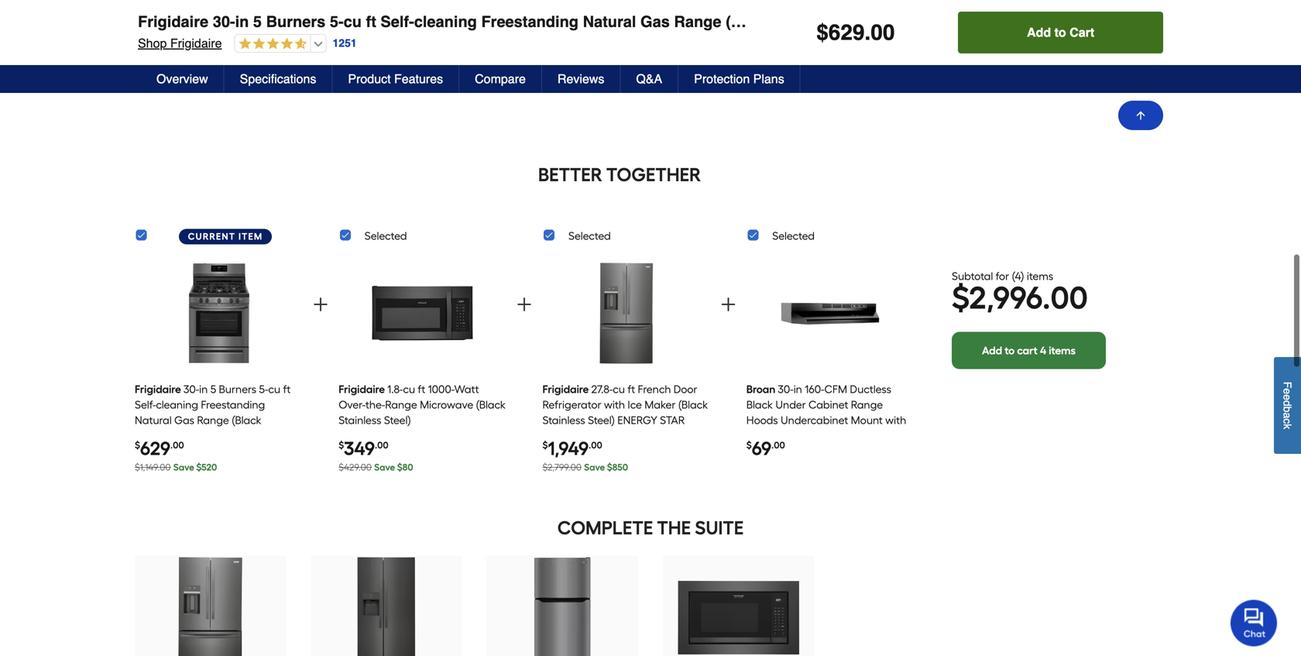 Task type: vqa. For each thing, say whether or not it's contained in the screenshot.


Task type: locate. For each thing, give the bounding box(es) containing it.
629 up '$1,149.00'
[[140, 438, 170, 460]]

refrigerator
[[543, 398, 602, 412]]

(
[[1012, 270, 1015, 283]]

.00
[[1043, 279, 1089, 317], [170, 440, 184, 451], [375, 440, 389, 451], [589, 440, 603, 451], [772, 440, 786, 451]]

add
[[1027, 25, 1052, 40], [982, 344, 1003, 357]]

1 horizontal spatial save
[[374, 462, 395, 473]]

current
[[188, 231, 236, 242]]

together
[[607, 164, 701, 186]]

1 horizontal spatial frigidaire 27.8-cu ft french door refrigerator with ice maker (black stainless steel) energy star image
[[576, 257, 677, 370]]

gas
[[641, 13, 670, 31], [174, 414, 194, 427]]

1 vertical spatial 4
[[1040, 344, 1047, 357]]

0 vertical spatial 629
[[829, 20, 865, 45]]

.00 inside $ 69 .00
[[772, 440, 786, 451]]

shop frigidaire
[[138, 36, 222, 50]]

stainless down over-
[[339, 414, 382, 427]]

frigidaire
[[138, 13, 209, 31], [170, 36, 222, 50], [135, 383, 181, 396], [339, 383, 385, 396], [543, 383, 589, 396]]

c
[[1282, 419, 1294, 424]]

save left the 80 at the left
[[374, 462, 395, 473]]

0 horizontal spatial cleaning
[[156, 398, 198, 412]]

to
[[1055, 25, 1067, 40], [1005, 344, 1015, 357]]

frigidaire up over-
[[339, 383, 385, 396]]

$ 349 .00
[[339, 438, 389, 460]]

to left "cart"
[[1005, 344, 1015, 357]]

freestanding up 520
[[201, 398, 265, 412]]

2 plus image from the left
[[719, 295, 738, 314]]

.00 left filter
[[772, 440, 786, 451]]

4.6 stars image
[[235, 37, 307, 52]]

range up mount
[[851, 398, 883, 412]]

5- inside 30-in 5 burners 5-cu ft self-cleaning freestanding natural gas range (black stainless steel)
[[259, 383, 268, 396]]

ductless
[[850, 383, 892, 396]]

under
[[776, 398, 806, 412]]

self-
[[381, 13, 414, 31], [135, 398, 156, 412]]

2 horizontal spatial selected
[[773, 230, 815, 243]]

plus image
[[311, 295, 330, 314], [719, 295, 738, 314]]

stainless down refrigerator
[[543, 414, 586, 427]]

frigidaire 27.8-cu ft french door refrigerator with ice maker (black stainless steel) energy star image
[[576, 257, 677, 370], [150, 558, 271, 656]]

suite
[[695, 517, 744, 539]]

$ up $2,799.00 at the bottom
[[543, 440, 548, 451]]

30- up $ 629 .00
[[184, 383, 199, 396]]

0 vertical spatial with
[[604, 398, 625, 412]]

ice
[[628, 398, 642, 412]]

1 horizontal spatial to
[[1055, 25, 1067, 40]]

plans
[[754, 72, 785, 86]]

frigidaire up $ 629 .00
[[135, 383, 181, 396]]

cleaning inside 30-in 5 burners 5-cu ft self-cleaning freestanding natural gas range (black stainless steel)
[[156, 398, 198, 412]]

in
[[235, 13, 249, 31], [199, 383, 208, 396], [794, 383, 803, 396]]

0 horizontal spatial 629
[[140, 438, 170, 460]]

0 horizontal spatial selected
[[365, 230, 407, 243]]

add inside button
[[1027, 25, 1052, 40]]

items
[[1027, 270, 1054, 283], [1049, 344, 1076, 357]]

0 horizontal spatial burners
[[219, 383, 257, 396]]

0 vertical spatial to
[[1055, 25, 1067, 40]]

4 right "cart"
[[1040, 344, 1047, 357]]

get
[[1105, 83, 1123, 95]]

save inside 629 list item
[[173, 462, 194, 473]]

0 horizontal spatial freestanding
[[201, 398, 265, 412]]

4 inside "subtotal for ( 4 ) items $ 2,996 .00"
[[1015, 270, 1021, 283]]

4 right the for
[[1015, 270, 1021, 283]]

1 vertical spatial with
[[886, 414, 907, 427]]

30- for selected
[[778, 383, 794, 396]]

save inside 1,949 list item
[[584, 462, 605, 473]]

2 horizontal spatial save
[[584, 462, 605, 473]]

gas up q&a
[[641, 13, 670, 31]]

$ up '$1,149.00'
[[135, 440, 140, 451]]

5 up 4.6 stars image
[[253, 13, 262, 31]]

0 horizontal spatial 30-
[[184, 383, 199, 396]]

$ left the for
[[952, 279, 969, 317]]

0 horizontal spatial self-
[[135, 398, 156, 412]]

overview button
[[141, 65, 224, 93]]

5
[[253, 13, 262, 31], [211, 383, 216, 396]]

27.8-
[[592, 383, 613, 396]]

range
[[674, 13, 722, 31], [385, 398, 417, 412], [851, 398, 883, 412], [197, 414, 229, 427]]

.00 inside '$ 1,949 .00'
[[589, 440, 603, 451]]

3 selected from the left
[[773, 230, 815, 243]]

1 save from the left
[[173, 462, 194, 473]]

1 plus image from the left
[[311, 295, 330, 314]]

add left "cart"
[[982, 344, 1003, 357]]

1 horizontal spatial self-
[[381, 13, 414, 31]]

cleaning up $ 629 .00
[[156, 398, 198, 412]]

d
[[1282, 401, 1294, 407]]

frigidaire inside 349 list item
[[339, 383, 385, 396]]

in inside '30-in 160-cfm ductless black under cabinet range hoods undercabinet mount with charcoal filter'
[[794, 383, 803, 396]]

add for add to cart 4 items
[[982, 344, 1003, 357]]

in left "160-"
[[794, 383, 803, 396]]

range inside 30-in 5 burners 5-cu ft self-cleaning freestanding natural gas range (black stainless steel)
[[197, 414, 229, 427]]

2 e from the top
[[1282, 395, 1294, 401]]

in down "frigidaire 30-in 5 burners 5-cu ft self-cleaning freestanding natural gas range (black stainless steel)" image
[[199, 383, 208, 396]]

0 vertical spatial items
[[1027, 270, 1054, 283]]

1 vertical spatial self-
[[135, 398, 156, 412]]

5 down "frigidaire 30-in 5 burners 5-cu ft self-cleaning freestanding natural gas range (black stainless steel)" image
[[211, 383, 216, 396]]

0 horizontal spatial plus image
[[311, 295, 330, 314]]

f
[[1282, 382, 1294, 389]]

add to cart 4 items
[[982, 344, 1076, 357]]

1 horizontal spatial with
[[886, 414, 907, 427]]

selected for 349
[[365, 230, 407, 243]]

frigidaire up refrigerator
[[543, 383, 589, 396]]

0 vertical spatial gas
[[641, 13, 670, 31]]

frigidaire for 629
[[135, 383, 181, 396]]

1 horizontal spatial add
[[1027, 25, 1052, 40]]

.00 inside $ 349 .00
[[375, 440, 389, 451]]

self- up product features at the top of page
[[381, 13, 414, 31]]

1 vertical spatial add
[[982, 344, 1003, 357]]

$ up $429.00
[[339, 440, 344, 451]]

chat invite button image
[[1231, 599, 1278, 647]]

27.8-cu ft french door refrigerator with ice maker (black stainless steel) energy star
[[543, 383, 708, 427]]

1 horizontal spatial 5-
[[330, 13, 344, 31]]

with down 27.8-
[[604, 398, 625, 412]]

1 horizontal spatial 629
[[829, 20, 865, 45]]

burners inside 30-in 5 burners 5-cu ft self-cleaning freestanding natural gas range (black stainless steel)
[[219, 383, 257, 396]]

get details button
[[1105, 83, 1172, 95]]

ft inside 27.8-cu ft french door refrigerator with ice maker (black stainless steel) energy star
[[628, 383, 635, 396]]

1 vertical spatial to
[[1005, 344, 1015, 357]]

1 vertical spatial freestanding
[[201, 398, 265, 412]]

overview
[[157, 72, 208, 86]]

plus image for 1,949
[[719, 295, 738, 314]]

0 vertical spatial natural
[[583, 13, 637, 31]]

0 vertical spatial frigidaire 27.8-cu ft french door refrigerator with ice maker (black stainless steel) energy star image
[[576, 257, 677, 370]]

629 for .
[[829, 20, 865, 45]]

1 horizontal spatial gas
[[641, 13, 670, 31]]

gas up $ 629 .00
[[174, 414, 194, 427]]

b
[[1282, 407, 1294, 413]]

(black
[[726, 13, 773, 31], [476, 398, 506, 412], [679, 398, 708, 412], [232, 414, 262, 427]]

1 vertical spatial items
[[1049, 344, 1076, 357]]

natural up $ 629 .00
[[135, 414, 172, 427]]

0 horizontal spatial 5-
[[259, 383, 268, 396]]

natural inside 30-in 5 burners 5-cu ft self-cleaning freestanding natural gas range (black stainless steel)
[[135, 414, 172, 427]]

.00 right )
[[1043, 279, 1089, 317]]

hoods
[[747, 414, 778, 427]]

steel) inside 27.8-cu ft french door refrigerator with ice maker (black stainless steel) energy star
[[588, 414, 615, 427]]

frigidaire inside 1,949 list item
[[543, 383, 589, 396]]

1 horizontal spatial 4
[[1040, 344, 1047, 357]]

0 horizontal spatial with
[[604, 398, 625, 412]]

1 horizontal spatial plus image
[[719, 295, 738, 314]]

80
[[403, 462, 413, 473]]

freestanding up compare button
[[482, 13, 579, 31]]

1 vertical spatial frigidaire 27.8-cu ft french door refrigerator with ice maker (black stainless steel) energy star image
[[150, 558, 271, 656]]

q&a button
[[621, 65, 679, 93]]

1 horizontal spatial in
[[235, 13, 249, 31]]

1 e from the top
[[1282, 389, 1294, 395]]

$ inside $ 349 .00
[[339, 440, 344, 451]]

0 vertical spatial add
[[1027, 25, 1052, 40]]

with
[[604, 398, 625, 412], [886, 414, 907, 427]]

1 vertical spatial cleaning
[[156, 398, 198, 412]]

stainless up '$1,149.00'
[[135, 429, 178, 443]]

1 vertical spatial burners
[[219, 383, 257, 396]]

$ inside $ 629 .00
[[135, 440, 140, 451]]

in inside 30-in 5 burners 5-cu ft self-cleaning freestanding natural gas range (black stainless steel)
[[199, 383, 208, 396]]

1 horizontal spatial natural
[[583, 13, 637, 31]]

add to cart 4 items link
[[952, 332, 1106, 369]]

0 vertical spatial 4
[[1015, 270, 1021, 283]]

0 horizontal spatial to
[[1005, 344, 1015, 357]]

0 vertical spatial freestanding
[[482, 13, 579, 31]]

30- inside '30-in 160-cfm ductless black under cabinet range hoods undercabinet mount with charcoal filter'
[[778, 383, 794, 396]]

30-
[[213, 13, 235, 31], [184, 383, 199, 396], [778, 383, 794, 396]]

1 vertical spatial 629
[[140, 438, 170, 460]]

1 vertical spatial 5-
[[259, 383, 268, 396]]

5-
[[330, 13, 344, 31], [259, 383, 268, 396]]

save
[[173, 462, 194, 473], [374, 462, 395, 473], [584, 462, 605, 473]]

$
[[817, 20, 829, 45], [952, 279, 969, 317], [135, 440, 140, 451], [339, 440, 344, 451], [543, 440, 548, 451], [747, 440, 752, 451], [196, 462, 202, 473], [397, 462, 403, 473], [607, 462, 613, 473]]

ft inside the 1.8-cu ft 1000-watt over-the-range microwave (black stainless steel)
[[418, 383, 426, 396]]

steel)
[[849, 13, 891, 31], [384, 414, 411, 427], [588, 414, 615, 427], [180, 429, 207, 443]]

save left 520
[[173, 462, 194, 473]]

frigidaire up shop frigidaire
[[138, 13, 209, 31]]

star
[[660, 414, 685, 427]]

add for add to cart
[[1027, 25, 1052, 40]]

(black inside the 1.8-cu ft 1000-watt over-the-range microwave (black stainless steel)
[[476, 398, 506, 412]]

0 horizontal spatial save
[[173, 462, 194, 473]]

to for cart
[[1005, 344, 1015, 357]]

$ 1,949 .00
[[543, 438, 603, 460]]

.00 inside $ 629 .00
[[170, 440, 184, 451]]

629 left 00
[[829, 20, 865, 45]]

0 horizontal spatial natural
[[135, 414, 172, 427]]

$2,799.00
[[543, 462, 582, 473]]

frigidaire 22.3-cu ft side-by-side refrigerator with ice maker (black stainless steel) energy star image
[[326, 558, 447, 656]]

3 save from the left
[[584, 462, 605, 473]]

self- inside 30-in 5 burners 5-cu ft self-cleaning freestanding natural gas range (black stainless steel)
[[135, 398, 156, 412]]

0 vertical spatial 5
[[253, 13, 262, 31]]

$ right '$1,149.00'
[[196, 462, 202, 473]]

e up b
[[1282, 395, 1294, 401]]

black
[[747, 398, 773, 412]]

1 horizontal spatial 5
[[253, 13, 262, 31]]

1 selected from the left
[[365, 230, 407, 243]]

e up d
[[1282, 389, 1294, 395]]

69
[[752, 438, 772, 460]]

q&a
[[636, 72, 663, 86]]

629 inside list item
[[140, 438, 170, 460]]

00
[[871, 20, 895, 45]]

item
[[239, 231, 263, 242]]

0 horizontal spatial add
[[982, 344, 1003, 357]]

save left 850
[[584, 462, 605, 473]]

0 horizontal spatial 4
[[1015, 270, 1021, 283]]

1 vertical spatial natural
[[135, 414, 172, 427]]

burners
[[266, 13, 326, 31], [219, 383, 257, 396]]

0 vertical spatial burners
[[266, 13, 326, 31]]

2 save from the left
[[374, 462, 395, 473]]

current item
[[188, 231, 263, 242]]

cu
[[344, 13, 362, 31], [268, 383, 281, 396], [403, 383, 415, 396], [613, 383, 625, 396]]

features
[[394, 72, 443, 86]]

4
[[1015, 270, 1021, 283], [1040, 344, 1047, 357]]

30- inside 30-in 5 burners 5-cu ft self-cleaning freestanding natural gas range (black stainless steel)
[[184, 383, 199, 396]]

0 vertical spatial cleaning
[[414, 13, 477, 31]]

0 horizontal spatial 5
[[211, 383, 216, 396]]

1 vertical spatial 5
[[211, 383, 216, 396]]

items right )
[[1027, 270, 1054, 283]]

range down 1.8-
[[385, 398, 417, 412]]

to inside button
[[1055, 25, 1067, 40]]

door
[[674, 383, 698, 396]]

2 selected from the left
[[569, 230, 611, 243]]

1 horizontal spatial selected
[[569, 230, 611, 243]]

steel) inside the 1.8-cu ft 1000-watt over-the-range microwave (black stainless steel)
[[384, 414, 411, 427]]

self- up $ 629 .00
[[135, 398, 156, 412]]

0 horizontal spatial in
[[199, 383, 208, 396]]

frigidaire garage-ready 20-cu ft top-freezer refrigerator (black stainless steel) image
[[502, 558, 623, 656]]

broan 30-in 160-cfm ductless black under cabinet range hoods undercabinet mount with charcoal filter image
[[780, 257, 881, 370]]

natural up the reviews
[[583, 13, 637, 31]]

30- up under
[[778, 383, 794, 396]]

0 vertical spatial 5-
[[330, 13, 344, 31]]

range up 520
[[197, 414, 229, 427]]

in up 4.6 stars image
[[235, 13, 249, 31]]

items right "cart"
[[1049, 344, 1076, 357]]

frigidaire for 1,949
[[543, 383, 589, 396]]

to for cart
[[1055, 25, 1067, 40]]

0 horizontal spatial gas
[[174, 414, 194, 427]]

.00 up $2,799.00 save $ 850
[[589, 440, 603, 451]]

.00 up the $429.00 save $ 80 at the bottom
[[375, 440, 389, 451]]

cleaning up features
[[414, 13, 477, 31]]

$ 69 .00
[[747, 438, 786, 460]]

629 for .00
[[140, 438, 170, 460]]

2 horizontal spatial in
[[794, 383, 803, 396]]

2 horizontal spatial 30-
[[778, 383, 794, 396]]

frigidaire inside 629 list item
[[135, 383, 181, 396]]

save inside 349 list item
[[374, 462, 395, 473]]

.00 up $1,149.00 save $ 520
[[170, 440, 184, 451]]

with inside '30-in 160-cfm ductless black under cabinet range hoods undercabinet mount with charcoal filter'
[[886, 414, 907, 427]]

$ down hoods
[[747, 440, 752, 451]]

with right mount
[[886, 414, 907, 427]]

30- up shop frigidaire
[[213, 13, 235, 31]]

1 vertical spatial gas
[[174, 414, 194, 427]]

add left cart
[[1027, 25, 1052, 40]]

1,949 list item
[[543, 252, 711, 482]]

to left cart
[[1055, 25, 1067, 40]]

undercabinet
[[781, 414, 849, 427]]

stainless
[[777, 13, 845, 31], [339, 414, 382, 427], [543, 414, 586, 427], [135, 429, 178, 443]]



Task type: describe. For each thing, give the bounding box(es) containing it.
frigidaire 30-in 5 burners 5-cu ft self-cleaning freestanding natural gas range (black stainless steel)
[[138, 13, 891, 31]]

stainless inside 27.8-cu ft french door refrigerator with ice maker (black stainless steel) energy star
[[543, 414, 586, 427]]

$429.00 save $ 80
[[339, 462, 413, 473]]

1,949
[[548, 438, 589, 460]]

for
[[996, 270, 1010, 283]]

2,996
[[969, 279, 1043, 317]]

save for 1,949
[[584, 462, 605, 473]]

in for selected
[[794, 383, 803, 396]]

compare
[[475, 72, 526, 86]]

items inside "subtotal for ( 4 ) items $ 2,996 .00"
[[1027, 270, 1054, 283]]

629 list item
[[135, 252, 303, 482]]

protection plans
[[694, 72, 785, 86]]

count on us to install gas appliances. hookup requires installation purchase. get started. image
[[133, 10, 1168, 80]]

frigidaire 1.8-cu ft 1000-watt over-the-range microwave (black stainless steel) image
[[372, 257, 473, 370]]

chevron right image
[[1162, 84, 1172, 94]]

0 vertical spatial self-
[[381, 13, 414, 31]]

the
[[657, 517, 691, 539]]

cu inside 30-in 5 burners 5-cu ft self-cleaning freestanding natural gas range (black stainless steel)
[[268, 383, 281, 396]]

160-
[[805, 383, 825, 396]]

.00 for 69
[[772, 440, 786, 451]]

1 horizontal spatial freestanding
[[482, 13, 579, 31]]

complete the suite
[[558, 517, 744, 539]]

frigidaire for 349
[[339, 383, 385, 396]]

f e e d b a c k
[[1282, 382, 1294, 430]]

cart
[[1018, 344, 1038, 357]]

plus image
[[515, 295, 534, 314]]

520
[[202, 462, 217, 473]]

complete the suite heading
[[133, 513, 1168, 544]]

(black inside 27.8-cu ft french door refrigerator with ice maker (black stainless steel) energy star
[[679, 398, 708, 412]]

stainless inside 30-in 5 burners 5-cu ft self-cleaning freestanding natural gas range (black stainless steel)
[[135, 429, 178, 443]]

better together heading
[[133, 162, 1106, 187]]

over-
[[339, 398, 366, 412]]

in for current item
[[199, 383, 208, 396]]

4 for add to cart 4 items
[[1040, 344, 1047, 357]]

cfm
[[825, 383, 848, 396]]

$ right $429.00
[[397, 462, 403, 473]]

4 for subtotal for ( 4 ) items $ 2,996 .00
[[1015, 270, 1021, 283]]

$429.00
[[339, 462, 372, 473]]

5 inside 30-in 5 burners 5-cu ft self-cleaning freestanding natural gas range (black stainless steel)
[[211, 383, 216, 396]]

better
[[538, 164, 603, 186]]

frigidaire up overview
[[170, 36, 222, 50]]

1.8-
[[388, 383, 403, 396]]

1251
[[333, 37, 357, 49]]

1.8-cu ft 1000-watt over-the-range microwave (black stainless steel)
[[339, 383, 506, 427]]

$ 629 . 00
[[817, 20, 895, 45]]

product features button
[[333, 65, 460, 93]]

mount
[[851, 414, 883, 427]]

$ 629 .00
[[135, 438, 184, 460]]

.00 for 629
[[170, 440, 184, 451]]

$ left . at the top of page
[[817, 20, 829, 45]]

$ inside '$ 1,949 .00'
[[543, 440, 548, 451]]

watt
[[454, 383, 479, 396]]

with inside 27.8-cu ft french door refrigerator with ice maker (black stainless steel) energy star
[[604, 398, 625, 412]]

$1,149.00 save $ 520
[[135, 462, 217, 473]]

frigidaire 30-in 5 burners 5-cu ft self-cleaning freestanding natural gas range (black stainless steel) image
[[168, 257, 269, 370]]

french
[[638, 383, 671, 396]]

30-in 160-cfm ductless black under cabinet range hoods undercabinet mount with charcoal filter
[[747, 383, 907, 443]]

349
[[344, 438, 375, 460]]

ft inside 30-in 5 burners 5-cu ft self-cleaning freestanding natural gas range (black stainless steel)
[[283, 383, 291, 396]]

cu inside 27.8-cu ft french door refrigerator with ice maker (black stainless steel) energy star
[[613, 383, 625, 396]]

1000-
[[428, 383, 454, 396]]

broan
[[747, 383, 776, 396]]

k
[[1282, 424, 1294, 430]]

subtotal
[[952, 270, 994, 283]]

range inside the 1.8-cu ft 1000-watt over-the-range microwave (black stainless steel)
[[385, 398, 417, 412]]

get details
[[1105, 83, 1162, 95]]

.
[[865, 20, 871, 45]]

the-
[[366, 398, 385, 412]]

850
[[613, 462, 628, 473]]

.00 for 1,949
[[589, 440, 603, 451]]

selected for 1,949
[[569, 230, 611, 243]]

reviews
[[558, 72, 605, 86]]

$ inside "subtotal for ( 4 ) items $ 2,996 .00"
[[952, 279, 969, 317]]

add to cart button
[[959, 12, 1164, 53]]

$ right $2,799.00 at the bottom
[[607, 462, 613, 473]]

range inside '30-in 160-cfm ductless black under cabinet range hoods undercabinet mount with charcoal filter'
[[851, 398, 883, 412]]

better together
[[538, 164, 701, 186]]

save for 629
[[173, 462, 194, 473]]

.00 inside "subtotal for ( 4 ) items $ 2,996 .00"
[[1043, 279, 1089, 317]]

349 list item
[[339, 252, 507, 482]]

0 horizontal spatial frigidaire 27.8-cu ft french door refrigerator with ice maker (black stainless steel) energy star image
[[150, 558, 271, 656]]

maker
[[645, 398, 676, 412]]

)
[[1021, 270, 1025, 283]]

microwave
[[420, 398, 474, 412]]

energy
[[618, 414, 658, 427]]

stainless inside the 1.8-cu ft 1000-watt over-the-range microwave (black stainless steel)
[[339, 414, 382, 427]]

specifications button
[[224, 65, 333, 93]]

add to cart
[[1027, 25, 1095, 40]]

gas inside 30-in 5 burners 5-cu ft self-cleaning freestanding natural gas range (black stainless steel)
[[174, 414, 194, 427]]

subtotal for ( 4 ) items $ 2,996 .00
[[952, 270, 1089, 317]]

protection
[[694, 72, 750, 86]]

shop
[[138, 36, 167, 50]]

$ inside $ 69 .00
[[747, 440, 752, 451]]

plus image for 629
[[311, 295, 330, 314]]

30- for current item
[[184, 383, 199, 396]]

1 horizontal spatial 30-
[[213, 13, 235, 31]]

stainless left . at the top of page
[[777, 13, 845, 31]]

frigidaire gallery 2.2-cu ft 1100-watt built-in microwave with sensor cooking controls (fingerprint resistant black stainless steel) image
[[678, 558, 799, 656]]

protection plans button
[[679, 65, 801, 93]]

product
[[348, 72, 391, 86]]

charcoal
[[747, 429, 792, 443]]

range up protection
[[674, 13, 722, 31]]

freestanding inside 30-in 5 burners 5-cu ft self-cleaning freestanding natural gas range (black stainless steel)
[[201, 398, 265, 412]]

complete
[[558, 517, 653, 539]]

specifications
[[240, 72, 316, 86]]

details
[[1126, 83, 1162, 95]]

compare button
[[460, 65, 542, 93]]

product features
[[348, 72, 443, 86]]

filter
[[795, 429, 818, 443]]

frigidaire 27.8-cu ft french door refrigerator with ice maker (black stainless steel) energy star image inside 1,949 list item
[[576, 257, 677, 370]]

$2,799.00 save $ 850
[[543, 462, 628, 473]]

$1,149.00
[[135, 462, 171, 473]]

cabinet
[[809, 398, 849, 412]]

cu inside the 1.8-cu ft 1000-watt over-the-range microwave (black stainless steel)
[[403, 383, 415, 396]]

(black inside 30-in 5 burners 5-cu ft self-cleaning freestanding natural gas range (black stainless steel)
[[232, 414, 262, 427]]

69 list item
[[747, 252, 915, 482]]

a
[[1282, 413, 1294, 419]]

steel) inside 30-in 5 burners 5-cu ft self-cleaning freestanding natural gas range (black stainless steel)
[[180, 429, 207, 443]]

1 horizontal spatial cleaning
[[414, 13, 477, 31]]

arrow up image
[[1135, 109, 1148, 122]]

reviews button
[[542, 65, 621, 93]]

1 horizontal spatial burners
[[266, 13, 326, 31]]

.00 for 349
[[375, 440, 389, 451]]

f e e d b a c k button
[[1275, 357, 1302, 454]]

cart
[[1070, 25, 1095, 40]]

save for 349
[[374, 462, 395, 473]]



